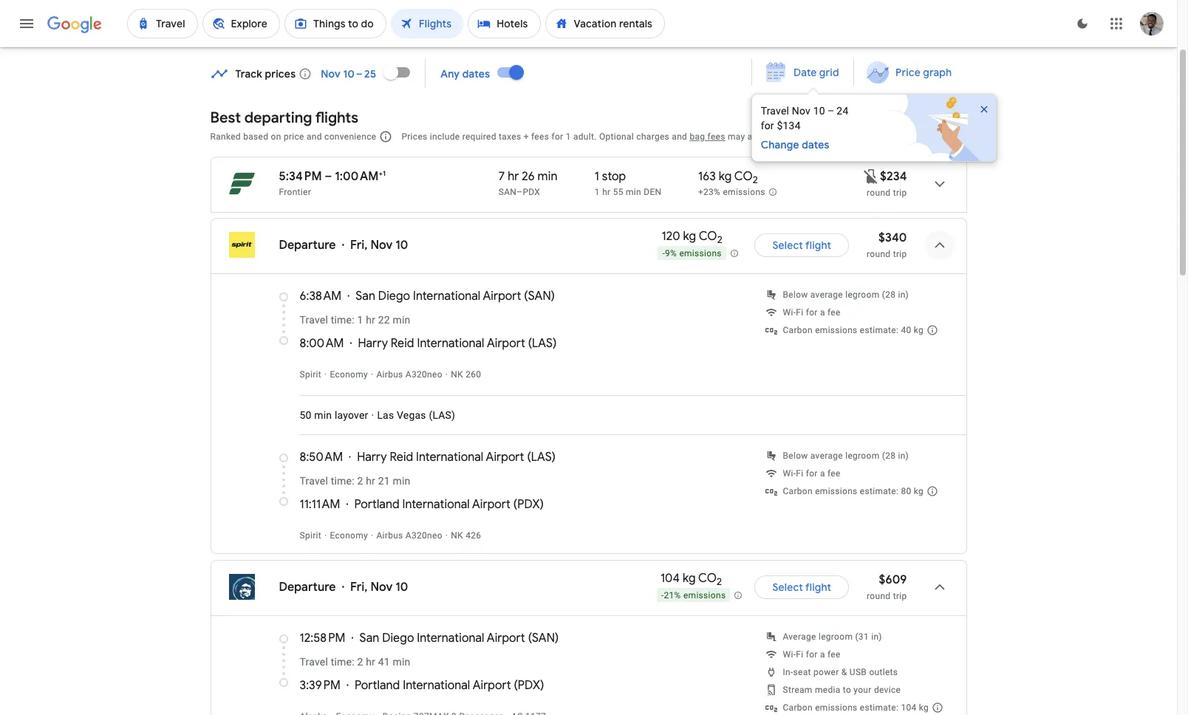 Task type: locate. For each thing, give the bounding box(es) containing it.
airbus down 21
[[377, 531, 403, 541]]

2 vertical spatial las
[[531, 450, 552, 465]]

2 airbus a320neo from the top
[[377, 531, 443, 541]]

1 vertical spatial nk
[[451, 531, 463, 541]]

airbus for harry
[[377, 370, 403, 380]]

min for travel time: 1 hr 22 min
[[393, 314, 411, 326]]

1 down 1 stop flight. element
[[595, 187, 600, 197]]

1 horizontal spatial fees
[[708, 132, 726, 142]]

0 horizontal spatial fees
[[532, 132, 549, 142]]

date grid
[[794, 66, 839, 79]]

reid for 8:00 am
[[391, 336, 414, 351]]

2 below from the top
[[783, 451, 808, 461]]

 image
[[342, 238, 345, 253], [372, 410, 374, 421], [325, 531, 327, 541], [347, 679, 349, 693]]

airbus a320neo for reid
[[377, 370, 443, 380]]

12:58 pm
[[300, 631, 346, 646]]

0 vertical spatial las
[[532, 336, 553, 351]]

0 vertical spatial diego
[[378, 289, 410, 304]]

2 10 from the top
[[396, 580, 408, 595]]

average
[[783, 632, 817, 642]]

1 vertical spatial –
[[517, 187, 523, 197]]

estimate: for harry reid international airport ( las )
[[860, 486, 899, 497]]

1 vertical spatial fri,
[[350, 580, 368, 595]]

round inside $609 round trip
[[867, 591, 891, 602]]

2 fee from the top
[[828, 469, 841, 479]]

1 select flight button from the top
[[755, 228, 850, 263]]

travel up the $134
[[761, 105, 790, 117]]

-21% emissions
[[662, 590, 726, 601]]

hr right 7
[[508, 169, 519, 184]]

1 vertical spatial legroom
[[846, 451, 880, 461]]

1 horizontal spatial dates
[[802, 138, 830, 152]]

san diego international airport ( san ) for 12:58 pm
[[360, 631, 559, 646]]

1 select from the top
[[773, 239, 804, 252]]

average legroom (31 in)
[[783, 632, 883, 642]]

2 estimate: from the top
[[860, 486, 899, 497]]

0 vertical spatial (28
[[883, 290, 896, 300]]

wi-fi for a fee up the carbon emissions estimate: 40 kilograms element
[[783, 308, 841, 318]]

flight up average legroom (31 in)
[[806, 581, 832, 594]]

1 vertical spatial spirit
[[300, 531, 322, 541]]

1 fi from the top
[[796, 308, 804, 318]]

(28 for harry reid international airport ( las )
[[883, 451, 896, 461]]

2 round from the top
[[867, 249, 891, 259]]

1 spirit from the top
[[300, 370, 322, 380]]

8:50 am
[[300, 450, 343, 465]]

1 vertical spatial economy
[[330, 531, 368, 541]]

– right 5:34 pm
[[325, 169, 332, 184]]

hr left 21
[[366, 475, 376, 487]]

2 inside the 120 kg co 2
[[718, 234, 723, 247]]

1 right the 1:00 am
[[383, 169, 386, 178]]

0 vertical spatial dates
[[463, 67, 490, 80]]

airport for 12:58 pm
[[487, 631, 526, 646]]

2 wi- from the top
[[783, 469, 796, 479]]

departure for (
[[279, 580, 336, 595]]

carbon emissions estimate: 104 kilograms element
[[783, 703, 929, 713]]

1 vertical spatial san diego international airport ( san )
[[360, 631, 559, 646]]

1 vertical spatial select flight
[[773, 581, 832, 594]]

below up the carbon emissions estimate: 80 kilograms element
[[783, 451, 808, 461]]

)
[[551, 289, 555, 304], [553, 336, 557, 351], [452, 410, 456, 421], [552, 450, 556, 465], [540, 498, 544, 512], [555, 631, 559, 646], [541, 679, 545, 693]]

time: for 6:38 am
[[331, 314, 355, 326]]

nk 426
[[451, 531, 482, 541]]

Departure time: 8:50 AM. text field
[[300, 450, 343, 465]]

0 vertical spatial departure
[[279, 238, 336, 253]]

10 – 24
[[814, 105, 849, 117]]

0 vertical spatial harry
[[358, 336, 388, 351]]

airbus a320neo up vegas
[[377, 370, 443, 380]]

harry reid international airport ( las ) for 8:00 am
[[358, 336, 557, 351]]

1 select flight from the top
[[773, 239, 832, 252]]

1 stop 1 hr 55 min den
[[595, 169, 662, 197]]

departing
[[245, 109, 312, 127]]

0 vertical spatial in)
[[899, 290, 909, 300]]

co for 163
[[735, 169, 753, 184]]

portland international airport ( pdx ) down 41
[[355, 679, 545, 693]]

co up -9% emissions
[[699, 229, 718, 244]]

– down '26'
[[517, 187, 523, 197]]

carbon for san diego international airport ( san )
[[783, 325, 813, 336]]

1 wi-fi for a fee from the top
[[783, 308, 841, 318]]

1 below from the top
[[783, 290, 808, 300]]

0 vertical spatial economy
[[330, 370, 368, 380]]

device
[[875, 685, 901, 696]]

340 US dollars text field
[[879, 231, 907, 245]]

travel for 12:58 pm
[[300, 656, 328, 668]]

1 fri, from the top
[[350, 238, 368, 253]]

1 vertical spatial select flight button
[[755, 570, 850, 605]]

3 carbon from the top
[[783, 703, 813, 713]]

2 spirit from the top
[[300, 531, 322, 541]]

26
[[522, 169, 535, 184]]

fri, for airbus a320neo
[[350, 238, 368, 253]]

2 below average legroom (28 in) from the top
[[783, 451, 909, 461]]

2 carbon from the top
[[783, 486, 813, 497]]

estimate: left 80
[[860, 486, 899, 497]]

a320neo
[[406, 370, 443, 380], [406, 531, 443, 541]]

2 select flight from the top
[[773, 581, 832, 594]]

economy
[[330, 370, 368, 380], [330, 531, 368, 541]]

include
[[430, 132, 460, 142]]

airport for 8:00 am
[[487, 336, 526, 351]]

1 fees from the left
[[532, 132, 549, 142]]

estimate:
[[860, 325, 899, 336], [860, 486, 899, 497], [860, 703, 899, 713]]

below up the carbon emissions estimate: 40 kilograms element
[[783, 290, 808, 300]]

1 vertical spatial san
[[360, 631, 379, 646]]

163 kg co 2
[[699, 169, 758, 186]]

for up the carbon emissions estimate: 40 kilograms element
[[806, 308, 818, 318]]

min inside 1 stop 1 hr 55 min den
[[626, 187, 642, 197]]

hr left 41
[[366, 656, 376, 668]]

0 vertical spatial select flight
[[773, 239, 832, 252]]

travel up 3:39 pm text box
[[300, 656, 328, 668]]

(28 down $340 round trip
[[883, 290, 896, 300]]

times button
[[573, 0, 636, 23]]

adult.
[[574, 132, 597, 142]]

co inside 104 kg co 2
[[699, 572, 717, 587]]

1 a320neo from the top
[[406, 370, 443, 380]]

2 select flight button from the top
[[755, 570, 850, 605]]

1 (28 from the top
[[883, 290, 896, 300]]

2 vertical spatial estimate:
[[860, 703, 899, 713]]

2 fi from the top
[[796, 469, 804, 479]]

time:
[[331, 314, 355, 326], [331, 475, 355, 487], [331, 656, 355, 668]]

wi-fi for a fee
[[783, 308, 841, 318], [783, 469, 841, 479], [783, 650, 841, 660]]

0 vertical spatial pdx
[[523, 187, 541, 197]]

(
[[524, 289, 528, 304], [528, 336, 532, 351], [429, 410, 433, 421], [527, 450, 531, 465], [514, 498, 518, 512], [528, 631, 532, 646], [514, 679, 518, 693]]

trip down 609 us dollars "text field"
[[894, 591, 907, 602]]

passenger assistance button
[[775, 132, 866, 142]]

2 up -21% emissions
[[717, 576, 722, 589]]

0 vertical spatial select
[[773, 239, 804, 252]]

filters
[[253, 4, 282, 18]]

1 flight from the top
[[806, 239, 832, 252]]

1 vertical spatial 10
[[396, 580, 408, 595]]

san for 12:58 pm
[[532, 631, 555, 646]]

0 vertical spatial airbus a320neo
[[377, 370, 443, 380]]

1 vertical spatial below average legroom (28 in)
[[783, 451, 909, 461]]

round down this price for this flight doesn't include overhead bin access. if you need a carry-on bag, use the bags filter to update prices. icon
[[867, 188, 891, 198]]

nk left 260
[[451, 370, 463, 380]]

international for 6:38 am
[[413, 289, 481, 304]]

0 horizontal spatial and
[[307, 132, 322, 142]]

3 time: from the top
[[331, 656, 355, 668]]

1
[[566, 132, 571, 142], [383, 169, 386, 178], [595, 169, 600, 184], [595, 187, 600, 197], [357, 314, 363, 326]]

1 airbus a320neo from the top
[[377, 370, 443, 380]]

co for 120
[[699, 229, 718, 244]]

carbon emissions estimate: 80 kilograms element
[[783, 486, 924, 497]]

$340
[[879, 231, 907, 245]]

min inside 7 hr 26 min san – pdx
[[538, 169, 558, 184]]

1 vertical spatial harry
[[357, 450, 387, 465]]

san for 12:58 pm
[[360, 631, 379, 646]]

104 inside 104 kg co 2
[[661, 572, 680, 587]]

san for 6:38 am
[[356, 289, 376, 304]]

1 time: from the top
[[331, 314, 355, 326]]

0 vertical spatial estimate:
[[860, 325, 899, 336]]

0 vertical spatial 10
[[396, 238, 408, 253]]

–
[[325, 169, 332, 184], [517, 187, 523, 197]]

sort by:
[[905, 129, 944, 143]]

0 horizontal spatial –
[[325, 169, 332, 184]]

0 vertical spatial reid
[[391, 336, 414, 351]]

and right price
[[307, 132, 322, 142]]

wi-fi for a fee up the seat
[[783, 650, 841, 660]]

estimate: left 40
[[860, 325, 899, 336]]

price graph button
[[858, 59, 964, 86]]

best departing flights main content
[[210, 54, 1013, 716]]

2 vertical spatial fi
[[796, 650, 804, 660]]

2 select from the top
[[773, 581, 804, 594]]

price inside price graph button
[[896, 66, 921, 79]]

travel
[[761, 105, 790, 117], [300, 314, 328, 326], [300, 475, 328, 487], [300, 656, 328, 668]]

1 vertical spatial time:
[[331, 475, 355, 487]]

9%
[[665, 248, 677, 258]]

2 wi-fi for a fee from the top
[[783, 469, 841, 479]]

hr for 6:38 am
[[366, 314, 376, 326]]

time: down 12:58 pm "text box"
[[331, 656, 355, 668]]

– inside 7 hr 26 min san – pdx
[[517, 187, 523, 197]]

a for harry reid international airport ( las )
[[821, 308, 826, 318]]

carbon for harry reid international airport ( las )
[[783, 486, 813, 497]]

0 vertical spatial carbon
[[783, 325, 813, 336]]

total duration 7 hr 26 min. element
[[499, 169, 595, 186]]

Departure time: 6:38 AM. text field
[[300, 289, 342, 304]]

2 up +23% emissions
[[753, 174, 758, 186]]

based
[[243, 132, 269, 142]]

1 airbus from the top
[[377, 370, 403, 380]]

portland
[[354, 498, 400, 512], [355, 679, 400, 693]]

price for price graph
[[896, 66, 921, 79]]

emissions for carbon emissions estimate: 104 kg
[[816, 703, 858, 713]]

harry reid international airport ( las ) up nk 260
[[358, 336, 557, 351]]

1 vertical spatial price
[[896, 66, 921, 79]]

0 vertical spatial flight
[[806, 239, 832, 252]]

wi- up in-
[[783, 650, 796, 660]]

2 vertical spatial time:
[[331, 656, 355, 668]]

grid
[[819, 66, 839, 79]]

diego up 22 in the left of the page
[[378, 289, 410, 304]]

in) up 40
[[899, 290, 909, 300]]

3 wi- from the top
[[783, 650, 796, 660]]

2 vertical spatial wi-fi for a fee
[[783, 650, 841, 660]]

 image
[[325, 370, 327, 380], [446, 370, 448, 380], [446, 531, 448, 541], [342, 580, 345, 595]]

economy down 11:11 am
[[330, 531, 368, 541]]

1 vertical spatial average
[[811, 451, 843, 461]]

2 vertical spatial legroom
[[819, 632, 853, 642]]

airlines button
[[367, 0, 438, 23]]

fi up the carbon emissions estimate: 40 kilograms element
[[796, 308, 804, 318]]

0 vertical spatial airbus
[[377, 370, 403, 380]]

0 vertical spatial average
[[811, 290, 843, 300]]

2 trip from the top
[[894, 249, 907, 259]]

bags
[[453, 4, 477, 18]]

find the best price region
[[210, 54, 1013, 162]]

3 trip from the top
[[894, 591, 907, 602]]

55
[[613, 187, 624, 197]]

1 fri, nov 10 from the top
[[350, 238, 408, 253]]

1 vertical spatial harry reid international airport ( las )
[[357, 450, 556, 465]]

below for harry reid international airport ( las )
[[783, 451, 808, 461]]

price graph
[[896, 66, 953, 79]]

san for 6:38 am
[[528, 289, 551, 304]]

below average legroom (28 in) up carbon emissions estimate: 40 kg
[[783, 290, 909, 300]]

0 vertical spatial san diego international airport ( san )
[[356, 289, 555, 304]]

min right 41
[[393, 656, 411, 668]]

1 vertical spatial fee
[[828, 469, 841, 479]]

travel time: 2 hr 21 min
[[300, 475, 411, 487]]

apply.
[[748, 132, 772, 142]]

0 vertical spatial fri,
[[350, 238, 368, 253]]

0 vertical spatial fri, nov 10
[[350, 238, 408, 253]]

pdx inside 7 hr 26 min san – pdx
[[523, 187, 541, 197]]

below average legroom (28 in) up the carbon emissions estimate: 80 kilograms element
[[783, 451, 909, 461]]

2 vertical spatial wi-
[[783, 650, 796, 660]]

2 vertical spatial san
[[532, 631, 555, 646]]

fees right bag
[[708, 132, 726, 142]]

round down 340 us dollars 'text field'
[[867, 249, 891, 259]]

wi-fi for a fee up the carbon emissions estimate: 80 kilograms element
[[783, 469, 841, 479]]

2 average from the top
[[811, 451, 843, 461]]

2 vertical spatial trip
[[894, 591, 907, 602]]

1 vertical spatial airbus a320neo
[[377, 531, 443, 541]]

emissions
[[723, 187, 766, 198], [680, 248, 722, 258], [816, 325, 858, 336], [816, 486, 858, 497], [684, 590, 726, 601], [816, 703, 858, 713]]

may
[[728, 132, 746, 142]]

select flight button for $340
[[755, 228, 850, 263]]

departure
[[279, 238, 336, 253], [279, 580, 336, 595]]

1 vertical spatial round
[[867, 249, 891, 259]]

below average legroom (28 in) for san diego international airport ( san )
[[783, 290, 909, 300]]

- down 120
[[663, 248, 665, 258]]

2 vertical spatial in)
[[872, 632, 883, 642]]

104
[[661, 572, 680, 587], [902, 703, 917, 713]]

1 vertical spatial fi
[[796, 469, 804, 479]]

hr left 22 in the left of the page
[[366, 314, 376, 326]]

airbus up las
[[377, 370, 403, 380]]

portland international airport ( pdx )
[[354, 498, 544, 512], [355, 679, 545, 693]]

min right 55
[[626, 187, 642, 197]]

0 vertical spatial wi-fi for a fee
[[783, 308, 841, 318]]

0 vertical spatial wi-
[[783, 308, 796, 318]]

2 inside the 163 kg co 2
[[753, 174, 758, 186]]

economy for 8:00 am
[[330, 370, 368, 380]]

Arrival time: 11:11 AM. text field
[[300, 498, 340, 512]]

Arrival time: 3:39 PM. text field
[[300, 679, 341, 693]]

1 vertical spatial airbus
[[377, 531, 403, 541]]

- for 120
[[663, 248, 665, 258]]

Departure time: 12:58 PM. text field
[[300, 631, 346, 646]]

portland international airport ( pdx ) up nk 426
[[354, 498, 544, 512]]

2 departure from the top
[[279, 580, 336, 595]]

2 time: from the top
[[331, 475, 355, 487]]

2 (28 from the top
[[883, 451, 896, 461]]

1 average from the top
[[811, 290, 843, 300]]

las vegas ( las )
[[377, 410, 456, 421]]

diego for 6:38 am
[[378, 289, 410, 304]]

for up the seat
[[806, 650, 818, 660]]

wi-
[[783, 308, 796, 318], [783, 469, 796, 479], [783, 650, 796, 660]]

emissions for carbon emissions estimate: 40 kg
[[816, 325, 858, 336]]

fee down average legroom (31 in)
[[828, 650, 841, 660]]

in) for harry reid international airport ( las )
[[899, 451, 909, 461]]

select flight button for $609
[[755, 570, 850, 605]]

0 vertical spatial spirit
[[300, 370, 322, 380]]

portland down 21
[[354, 498, 400, 512]]

wi- for portland international airport ( pdx )
[[783, 469, 796, 479]]

0 vertical spatial –
[[325, 169, 332, 184]]

5:34 pm
[[279, 169, 322, 184]]

2 inside 104 kg co 2
[[717, 576, 722, 589]]

time: up "8:00 am"
[[331, 314, 355, 326]]

None search field
[[210, 0, 967, 47]]

flight
[[806, 239, 832, 252], [806, 581, 832, 594]]

min right '26'
[[538, 169, 558, 184]]

1 vertical spatial portland
[[355, 679, 400, 693]]

1 fee from the top
[[828, 308, 841, 318]]

leaves san diego international airport at 5:34 pm on friday, november 10 and arrives at portland international airport at 1:00 am on saturday, november 11. element
[[279, 169, 386, 184]]

1 vertical spatial san
[[528, 289, 551, 304]]

1 vertical spatial 104
[[902, 703, 917, 713]]

 image left nk 260
[[446, 370, 448, 380]]

1 vertical spatial a320neo
[[406, 531, 443, 541]]

2 a from the top
[[821, 469, 826, 479]]

2 vertical spatial fee
[[828, 650, 841, 660]]

a320neo for international
[[406, 531, 443, 541]]

fee up the carbon emissions estimate: 40 kilograms element
[[828, 308, 841, 318]]

- for 104
[[662, 590, 664, 601]]

0 vertical spatial harry reid international airport ( las )
[[358, 336, 557, 351]]

2 nk from the top
[[451, 531, 463, 541]]

2 a320neo from the top
[[406, 531, 443, 541]]

kg inside the 163 kg co 2
[[719, 169, 732, 184]]

international for 8:00 am
[[417, 336, 485, 351]]

in) right the (31
[[872, 632, 883, 642]]

reid for 8:50 am
[[390, 450, 413, 465]]

co inside the 120 kg co 2
[[699, 229, 718, 244]]

time: for 12:58 pm
[[331, 656, 355, 668]]

co for 104
[[699, 572, 717, 587]]

2 flight from the top
[[806, 581, 832, 594]]

a up the carbon emissions estimate: 40 kilograms element
[[821, 308, 826, 318]]

for left the $134
[[761, 120, 775, 132]]

2 fri, from the top
[[350, 580, 368, 595]]

- down 104 kg co 2
[[662, 590, 664, 601]]

1 vertical spatial carbon
[[783, 486, 813, 497]]

2 vertical spatial pdx
[[518, 679, 541, 693]]

round
[[867, 188, 891, 198], [867, 249, 891, 259], [867, 591, 891, 602]]

0 vertical spatial time:
[[331, 314, 355, 326]]

1 vertical spatial wi-fi for a fee
[[783, 469, 841, 479]]

select flight for $609
[[773, 581, 832, 594]]

co up +23% emissions
[[735, 169, 753, 184]]

0 horizontal spatial 104
[[661, 572, 680, 587]]

kg
[[719, 169, 732, 184], [683, 229, 697, 244], [914, 325, 924, 336], [914, 486, 924, 497], [683, 572, 696, 587], [920, 703, 929, 713]]

emissions left 40
[[816, 325, 858, 336]]

fri, nov 10
[[350, 238, 408, 253], [350, 580, 408, 595]]

fi down average
[[796, 650, 804, 660]]

2 airbus from the top
[[377, 531, 403, 541]]

frontier
[[279, 187, 311, 197]]

travel up 11:11 am
[[300, 475, 328, 487]]

0 vertical spatial a
[[821, 308, 826, 318]]

1 a from the top
[[821, 308, 826, 318]]

1 horizontal spatial price
[[896, 66, 921, 79]]

8:00 am
[[300, 336, 344, 351]]

power
[[814, 668, 840, 678]]

0 horizontal spatial price
[[517, 4, 542, 18]]

Arrival time: 1:00 AM on  Saturday, November 11. text field
[[335, 169, 386, 184]]

1 trip from the top
[[894, 188, 907, 198]]

1 wi- from the top
[[783, 308, 796, 318]]

+ down learn more about ranking icon
[[379, 169, 383, 178]]

1 carbon from the top
[[783, 325, 813, 336]]

0 vertical spatial portland
[[354, 498, 400, 512]]

1 nk from the top
[[451, 370, 463, 380]]

airport for 6:38 am
[[483, 289, 522, 304]]

diego for 12:58 pm
[[382, 631, 414, 646]]

1 below average legroom (28 in) from the top
[[783, 290, 909, 300]]

reid
[[391, 336, 414, 351], [390, 450, 413, 465]]

2 fri, nov 10 from the top
[[350, 580, 408, 595]]

airbus a320neo for international
[[377, 531, 443, 541]]

trip inside $609 round trip
[[894, 591, 907, 602]]

price right "bags" popup button
[[517, 4, 542, 18]]

date grid button
[[755, 59, 851, 86]]

a up the carbon emissions estimate: 80 kilograms element
[[821, 469, 826, 479]]

1 vertical spatial reid
[[390, 450, 413, 465]]

+
[[524, 132, 529, 142], [379, 169, 383, 178]]

1 vertical spatial las
[[433, 410, 452, 421]]

2 up -9% emissions
[[718, 234, 723, 247]]

dates
[[463, 67, 490, 80], [802, 138, 830, 152]]

nk left the 426
[[451, 531, 463, 541]]

2 left 41
[[357, 656, 363, 668]]

+ right taxes
[[524, 132, 529, 142]]

1 estimate: from the top
[[860, 325, 899, 336]]

round inside $340 round trip
[[867, 249, 891, 259]]

time: down 8:50 am
[[331, 475, 355, 487]]

flight for $340
[[806, 239, 832, 252]]

trip inside $340 round trip
[[894, 249, 907, 259]]

1 vertical spatial below
[[783, 451, 808, 461]]

0 vertical spatial trip
[[894, 188, 907, 198]]

spirit down arrival time: 11:11 am. text box
[[300, 531, 322, 541]]

1 vertical spatial a
[[821, 469, 826, 479]]

diego
[[378, 289, 410, 304], [382, 631, 414, 646]]

san up travel time: 2 hr 41 min
[[360, 631, 379, 646]]

below
[[783, 290, 808, 300], [783, 451, 808, 461]]

wi-fi for a fee for portland international airport ( pdx )
[[783, 469, 841, 479]]

3 round from the top
[[867, 591, 891, 602]]

 image down arrival time: 8:00 am. text box
[[325, 370, 327, 380]]

fees
[[532, 132, 549, 142], [708, 132, 726, 142]]

0 vertical spatial co
[[735, 169, 753, 184]]

2 economy from the top
[[330, 531, 368, 541]]

for for 8:50 am
[[806, 469, 818, 479]]

0 vertical spatial san
[[356, 289, 376, 304]]

emissions down stream media to your device
[[816, 703, 858, 713]]

harry up 21
[[357, 450, 387, 465]]

1 horizontal spatial and
[[672, 132, 688, 142]]

1 vertical spatial wi-
[[783, 469, 796, 479]]

in-seat power & usb outlets
[[783, 668, 898, 678]]

0 vertical spatial nk
[[451, 370, 463, 380]]

change
[[761, 138, 800, 152]]

0 vertical spatial legroom
[[846, 290, 880, 300]]

travel nov 10 – 24 for $134 change dates
[[761, 105, 849, 152]]

layover (1 of 1) is a 1 hr 55 min layover at denver international airport in denver. element
[[595, 186, 691, 198]]

 image left nk 426
[[446, 531, 448, 541]]

1 departure from the top
[[279, 238, 336, 253]]

price left graph
[[896, 66, 921, 79]]

3 fi from the top
[[796, 650, 804, 660]]

harry down 22 in the left of the page
[[358, 336, 388, 351]]

0 vertical spatial below average legroom (28 in)
[[783, 290, 909, 300]]

round down the $609
[[867, 591, 891, 602]]

co up -21% emissions
[[699, 572, 717, 587]]

international for 12:58 pm
[[417, 631, 485, 646]]

1 10 from the top
[[396, 238, 408, 253]]

in) for san diego international airport ( san )
[[899, 290, 909, 300]]

select
[[773, 239, 804, 252], [773, 581, 804, 594]]

round for $609
[[867, 591, 891, 602]]

1 vertical spatial diego
[[382, 631, 414, 646]]

flight left $340 round trip
[[806, 239, 832, 252]]

diego up 41
[[382, 631, 414, 646]]

estimate: down device
[[860, 703, 899, 713]]

legroom for san diego international airport ( san )
[[846, 290, 880, 300]]

san inside 7 hr 26 min san – pdx
[[499, 187, 517, 197]]

fi
[[796, 308, 804, 318], [796, 469, 804, 479], [796, 650, 804, 660]]

spirit
[[300, 370, 322, 380], [300, 531, 322, 541]]

2 for 120
[[718, 234, 723, 247]]

legroom
[[846, 290, 880, 300], [846, 451, 880, 461], [819, 632, 853, 642]]

fi up the carbon emissions estimate: 80 kilograms element
[[796, 469, 804, 479]]

nov inside 'travel nov 10 – 24 for $134 change dates'
[[792, 105, 811, 117]]

1 vertical spatial (28
[[883, 451, 896, 461]]

3 estimate: from the top
[[860, 703, 899, 713]]

a320neo left nk 426
[[406, 531, 443, 541]]

co inside the 163 kg co 2
[[735, 169, 753, 184]]

1 vertical spatial trip
[[894, 249, 907, 259]]

spirit down arrival time: 8:00 am. text box
[[300, 370, 322, 380]]

legroom left the (31
[[819, 632, 853, 642]]

airport for 8:50 am
[[486, 450, 525, 465]]

san
[[356, 289, 376, 304], [360, 631, 379, 646]]

airbus a320neo left nk 426
[[377, 531, 443, 541]]

legroom up carbon emissions estimate: 40 kg
[[846, 290, 880, 300]]

departure up 6:38 am
[[279, 238, 336, 253]]

0 vertical spatial +
[[524, 132, 529, 142]]

a320neo up las vegas ( las )
[[406, 370, 443, 380]]

price inside 'price' 'popup button'
[[517, 4, 542, 18]]

1 inside 5:34 pm – 1:00 am + 1
[[383, 169, 386, 178]]

0 vertical spatial san
[[499, 187, 517, 197]]

hr left 55
[[603, 187, 611, 197]]

10 for airbus a320neo
[[396, 238, 408, 253]]

nk for international
[[451, 370, 463, 380]]

for inside 'travel nov 10 – 24 for $134 change dates'
[[761, 120, 775, 132]]

economy up the layover
[[330, 370, 368, 380]]

1 economy from the top
[[330, 370, 368, 380]]

1 vertical spatial dates
[[802, 138, 830, 152]]



Task type: describe. For each thing, give the bounding box(es) containing it.
for left adult. on the top
[[552, 132, 564, 142]]

passenger
[[775, 132, 819, 142]]

min for travel time: 2 hr 21 min
[[393, 475, 411, 487]]

fri, nov 10 for (
[[350, 580, 408, 595]]

times
[[582, 4, 611, 18]]

fri, nov 10 for airbus a320neo
[[350, 238, 408, 253]]

select for $609
[[773, 581, 804, 594]]

harry reid international airport ( las ) for 8:50 am
[[357, 450, 556, 465]]

any
[[441, 67, 460, 80]]

track prices
[[235, 67, 296, 80]]

1 stop flight. element
[[595, 169, 626, 186]]

for for 12:58 pm
[[806, 650, 818, 660]]

1 horizontal spatial +
[[524, 132, 529, 142]]

time: for 8:50 am
[[331, 475, 355, 487]]

assistance
[[821, 132, 866, 142]]

234 US dollars text field
[[880, 169, 907, 184]]

120
[[662, 229, 681, 244]]

(31
[[856, 632, 869, 642]]

trip for $340
[[894, 249, 907, 259]]

426
[[466, 531, 482, 541]]

by:
[[929, 129, 944, 143]]

hr for 12:58 pm
[[366, 656, 376, 668]]

on
[[271, 132, 281, 142]]

7 hr 26 min san – pdx
[[499, 169, 558, 197]]

legroom for harry reid international airport ( las )
[[846, 451, 880, 461]]

104 kg co 2
[[661, 572, 722, 589]]

bags button
[[444, 0, 502, 23]]

flight for $609
[[806, 581, 832, 594]]

fi for harry reid international airport ( las )
[[796, 308, 804, 318]]

date
[[794, 66, 817, 79]]

a for portland international airport ( pdx )
[[821, 469, 826, 479]]

$234
[[880, 169, 907, 184]]

3 a from the top
[[821, 650, 826, 660]]

below for san diego international airport ( san )
[[783, 290, 808, 300]]

travel for 6:38 am
[[300, 314, 328, 326]]

2 fees from the left
[[708, 132, 726, 142]]

economy for 11:11 am
[[330, 531, 368, 541]]

change appearance image
[[1065, 6, 1101, 41]]

nk for airport
[[451, 531, 463, 541]]

in-
[[783, 668, 794, 678]]

layover
[[335, 410, 369, 421]]

price for price
[[517, 4, 542, 18]]

+ inside 5:34 pm – 1:00 am + 1
[[379, 169, 383, 178]]

emissions for carbon emissions estimate: 80 kg
[[816, 486, 858, 497]]

0 vertical spatial portland international airport ( pdx )
[[354, 498, 544, 512]]

international for 8:50 am
[[416, 450, 484, 465]]

trip for $609
[[894, 591, 907, 602]]

stops
[[308, 4, 336, 18]]

1 round from the top
[[867, 188, 891, 198]]

best
[[210, 109, 241, 127]]

fri, for (
[[350, 580, 368, 595]]

spirit for 8:00 am
[[300, 370, 322, 380]]

min for 1 stop 1 hr 55 min den
[[626, 187, 642, 197]]

Departure time: 5:34 PM. text field
[[279, 169, 322, 184]]

sort by: button
[[900, 123, 967, 149]]

optional
[[600, 132, 634, 142]]

main menu image
[[18, 15, 35, 33]]

163
[[699, 169, 716, 184]]

close image
[[979, 103, 990, 115]]

carbon emissions estimate: 40 kilograms element
[[783, 325, 924, 336]]

spirit for 11:11 am
[[300, 531, 322, 541]]

select flight for $340
[[773, 239, 832, 252]]

none search field containing all filters
[[210, 0, 967, 47]]

50
[[300, 410, 312, 421]]

taxes
[[499, 132, 521, 142]]

2 for 104
[[717, 576, 722, 589]]

all filters
[[238, 4, 282, 18]]

nk 260
[[451, 370, 482, 380]]

(28 for san diego international airport ( san )
[[883, 290, 896, 300]]

learn more about ranking image
[[380, 130, 393, 143]]

80
[[902, 486, 912, 497]]

charges
[[637, 132, 670, 142]]

7
[[499, 169, 505, 184]]

bag fees button
[[690, 132, 726, 142]]

carbon emissions estimate: 104 kg
[[783, 703, 929, 713]]

prices
[[402, 132, 428, 142]]

travel time: 2 hr 41 min
[[300, 656, 411, 668]]

graph
[[924, 66, 953, 79]]

 image down arrival time: 11:11 am. text box
[[325, 531, 327, 541]]

kg inside 104 kg co 2
[[683, 572, 696, 587]]

hr inside 7 hr 26 min san – pdx
[[508, 169, 519, 184]]

$609
[[879, 573, 907, 588]]

emissions for +23% emissions
[[723, 187, 766, 198]]

10 for (
[[396, 580, 408, 595]]

harry for 8:50 am
[[357, 450, 387, 465]]

prices
[[265, 67, 296, 80]]

stop
[[602, 169, 626, 184]]

3:39 pm
[[300, 679, 341, 693]]

las for 8:00 am
[[532, 336, 553, 351]]

emissions
[[651, 4, 699, 18]]

harry for 8:00 am
[[358, 336, 388, 351]]

min for travel time: 2 hr 41 min
[[393, 656, 411, 668]]

a320neo for reid
[[406, 370, 443, 380]]

las
[[377, 410, 394, 421]]

120 kg co 2
[[662, 229, 723, 247]]

media
[[815, 685, 841, 696]]

609 US dollars text field
[[879, 573, 907, 588]]

emissions down 104 kg co 2
[[684, 590, 726, 601]]

las for 8:50 am
[[531, 450, 552, 465]]

fi for portland international airport ( pdx )
[[796, 469, 804, 479]]

dates inside 'travel nov 10 – 24 for $134 change dates'
[[802, 138, 830, 152]]

carbon emissions estimate: 40 kg
[[783, 325, 924, 336]]

learn more about tracked prices image
[[299, 67, 312, 80]]

21
[[378, 475, 390, 487]]

fee for harry reid international airport ( las )
[[828, 308, 841, 318]]

all filters button
[[210, 0, 294, 23]]

carbon emissions estimate: 80 kg
[[783, 486, 924, 497]]

min right 50 at left bottom
[[314, 410, 332, 421]]

 image left las
[[372, 410, 374, 421]]

260
[[466, 370, 482, 380]]

seat
[[794, 668, 812, 678]]

emissions down the 120 kg co 2
[[680, 248, 722, 258]]

average for san diego international airport ( san )
[[811, 290, 843, 300]]

round trip
[[867, 188, 907, 198]]

track
[[235, 67, 262, 80]]

2 left 21
[[357, 475, 363, 487]]

21%
[[664, 590, 681, 601]]

+23% emissions
[[699, 187, 766, 198]]

travel inside 'travel nov 10 – 24 for $134 change dates'
[[761, 105, 790, 117]]

1 left adult. on the top
[[566, 132, 571, 142]]

for for 6:38 am
[[806, 308, 818, 318]]

&
[[842, 668, 848, 678]]

 image down travel time: 2 hr 41 min
[[347, 679, 349, 693]]

$340 round trip
[[867, 231, 907, 259]]

change dates button
[[761, 138, 862, 152]]

hr inside 1 stop 1 hr 55 min den
[[603, 187, 611, 197]]

kg inside the 120 kg co 2
[[683, 229, 697, 244]]

any dates
[[441, 67, 490, 80]]

1 horizontal spatial 104
[[902, 703, 917, 713]]

 image up 12:58 pm
[[342, 580, 345, 595]]

san diego international airport ( san ) for 6:38 am
[[356, 289, 555, 304]]

bag
[[690, 132, 706, 142]]

usb
[[850, 668, 867, 678]]

wi- for harry reid international airport ( las )
[[783, 308, 796, 318]]

fee for portland international airport ( pdx )
[[828, 469, 841, 479]]

vegas
[[397, 410, 426, 421]]

travel time: 1 hr 22 min
[[300, 314, 411, 326]]

round for $340
[[867, 249, 891, 259]]

select for $340
[[773, 239, 804, 252]]

1 vertical spatial pdx
[[518, 498, 540, 512]]

this price for this flight doesn't include overhead bin access. if you need a carry-on bag, use the bags filter to update prices. image
[[863, 167, 880, 185]]

flight details. leaves san diego international airport at 5:34 pm on friday, november 10 and arrives at portland international airport at 1:00 am on saturday, november 11. image
[[922, 166, 958, 202]]

50 min layover
[[300, 410, 369, 421]]

-9% emissions
[[663, 248, 722, 258]]

1:00 am
[[335, 169, 379, 184]]

best departing flights
[[210, 109, 359, 127]]

Arrival time: 8:00 AM. text field
[[300, 336, 344, 351]]

estimate: for san diego international airport ( san )
[[860, 325, 899, 336]]

below average legroom (28 in) for harry reid international airport ( las )
[[783, 451, 909, 461]]

0 horizontal spatial dates
[[463, 67, 490, 80]]

3 wi-fi for a fee from the top
[[783, 650, 841, 660]]

travel for 8:50 am
[[300, 475, 328, 487]]

wi-fi for a fee for harry reid international airport ( las )
[[783, 308, 841, 318]]

departure for airbus a320neo
[[279, 238, 336, 253]]

– inside 5:34 pm – 1:00 am + 1
[[325, 169, 332, 184]]

1 left stop
[[595, 169, 600, 184]]

sort
[[905, 129, 926, 143]]

price
[[284, 132, 304, 142]]

airbus for portland
[[377, 531, 403, 541]]

average for harry reid international airport ( las )
[[811, 451, 843, 461]]

6:38 am
[[300, 289, 342, 304]]

hr for 8:50 am
[[366, 475, 376, 487]]

2 for 163
[[753, 174, 758, 186]]

1 and from the left
[[307, 132, 322, 142]]

emissions button
[[642, 0, 724, 23]]

3 fee from the top
[[828, 650, 841, 660]]

1 vertical spatial portland international airport ( pdx )
[[355, 679, 545, 693]]

5:34 pm – 1:00 am + 1
[[279, 169, 386, 184]]

stops button
[[300, 0, 361, 23]]

required
[[463, 132, 497, 142]]

1 left 22 in the left of the page
[[357, 314, 363, 326]]

all
[[238, 4, 251, 18]]

 image down 5:34 pm – 1:00 am + 1
[[342, 238, 345, 253]]

2 and from the left
[[672, 132, 688, 142]]

$609 round trip
[[867, 573, 907, 602]]

ranked based on price and convenience
[[210, 132, 377, 142]]



Task type: vqa. For each thing, say whether or not it's contained in the screenshot.
-13% EMISSIONS to the top
no



